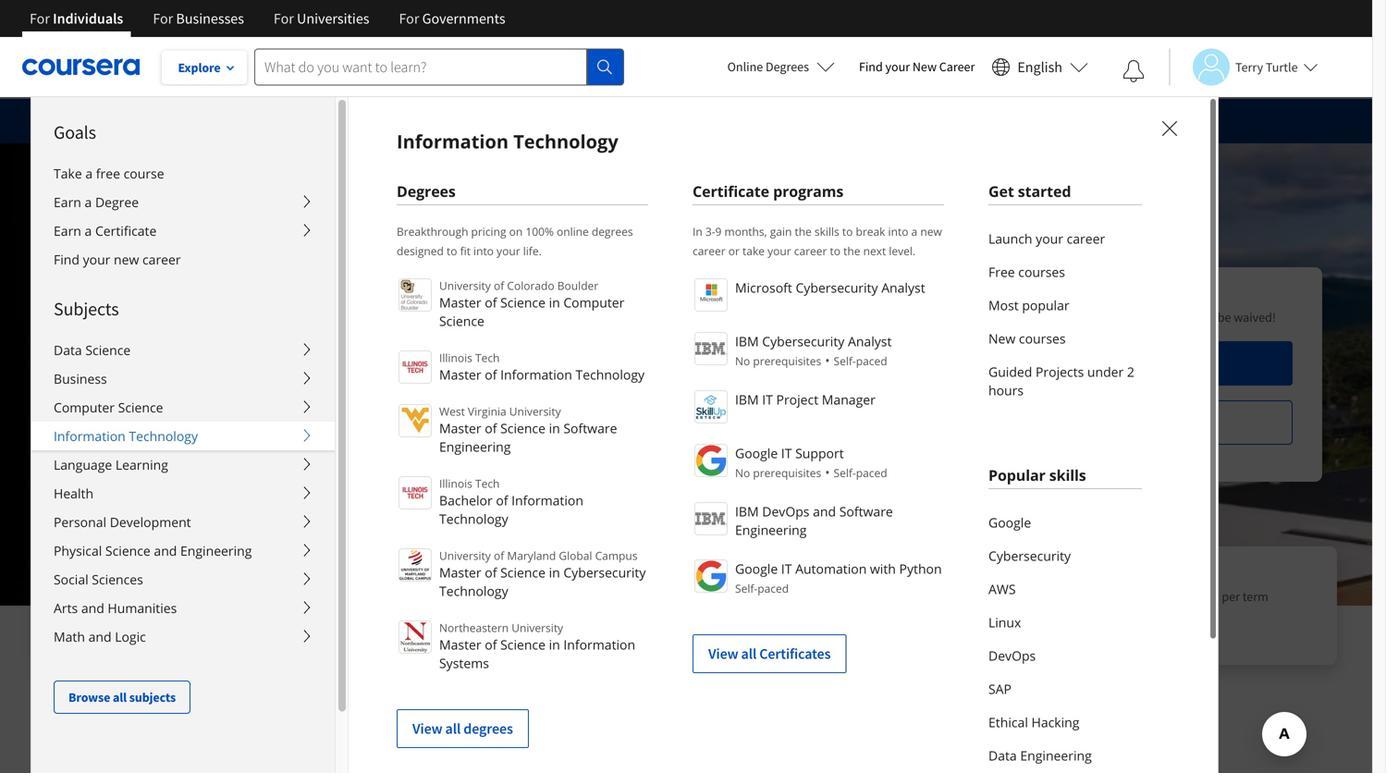 Task type: describe. For each thing, give the bounding box(es) containing it.
linux link
[[989, 606, 1142, 639]]

hours inside the guided projects under 2 hours
[[989, 382, 1024, 399]]

launch your career
[[989, 230, 1106, 247]]

new inside information technology menu item
[[989, 330, 1016, 347]]

degrees inside information technology menu item
[[397, 181, 456, 201]]

get for get started
[[989, 181, 1014, 201]]

new inside in 3-9 months, gain the skills to break into a new career or take your career to the next level.
[[921, 224, 942, 239]]

1 vertical spatial per
[[604, 607, 622, 623]]

career down 3-
[[693, 243, 726, 259]]

information technology button
[[31, 422, 335, 450]]

all for certificate programs
[[741, 645, 757, 663]]

humanities
[[108, 599, 177, 617]]

designed
[[397, 243, 444, 259]]

launch
[[989, 230, 1033, 247]]

certificate inside dropdown button
[[95, 222, 157, 240]]

total
[[1108, 563, 1144, 586]]

west virginia university master of science in software engineering
[[439, 404, 617, 456]]

popular skills
[[989, 465, 1087, 485]]

google for google it automation with python self-paced
[[735, 560, 778, 578]]

with inside 100% online lecture videos, hands-on projects, and connection with instructors and peers
[[780, 607, 804, 623]]

aws link
[[989, 573, 1142, 606]]

popular
[[989, 465, 1046, 485]]

pay
[[1043, 588, 1062, 605]]

health
[[54, 485, 93, 502]]

illinois tech master of information technology
[[439, 350, 645, 383]]

and up peers
[[905, 588, 926, 605]]

in inside university of colorado boulder master of science in computer science
[[549, 294, 560, 311]]

social sciences button
[[31, 565, 335, 594]]

1 horizontal spatial to
[[830, 243, 841, 259]]

partnername logo image inside ibm it project manager link
[[695, 390, 728, 424]]

your up free courses link at the right of page
[[1036, 230, 1064, 247]]

0 vertical spatial new
[[913, 58, 937, 75]]

application inside get started today apply before january 15th and your application fee will be waived!
[[1113, 309, 1175, 326]]

started for get started today apply before january 15th and your application fee will be waived!
[[949, 284, 1005, 307]]

earn a certificate button
[[31, 216, 335, 245]]

in inside earn an ivy league degree from one of the first professional schools of engineering in the u.s., thayer school of engineering at dartmouth
[[132, 607, 142, 623]]

certificates
[[760, 645, 831, 663]]

in inside master of engineering in computer engineering dartmouth college
[[421, 359, 454, 410]]

1 horizontal spatial skills
[[1050, 465, 1087, 485]]

west
[[439, 404, 465, 419]]

waived!
[[1234, 309, 1276, 326]]

engineering
[[65, 607, 129, 623]]

week,
[[391, 625, 423, 642]]

months,
[[725, 224, 767, 239]]

tech for bachelor
[[475, 476, 500, 491]]

software inside "west virginia university master of science in software engineering"
[[564, 419, 617, 437]]

tuition
[[386, 717, 429, 735]]

science inside "popup button"
[[85, 341, 131, 359]]

technology inside university of maryland global campus master of science in cybersecurity technology
[[439, 582, 508, 600]]

in inside $44,100 total cost pay only for courses you enroll in per term ($4,900 each)
[[1209, 588, 1220, 605]]

on inside 15-27 months complete the program on the schedule that suits your needs (approximately 15-17 hours per week, per course)
[[516, 588, 530, 605]]

science down colorado
[[501, 294, 546, 311]]

illinois for master of information technology
[[439, 350, 473, 365]]

view all certificates link
[[693, 635, 847, 673]]

all inside browse all subjects button
[[113, 689, 127, 706]]

show notifications image
[[1123, 60, 1145, 82]]

and inside "ibm devops and software engineering"
[[813, 503, 836, 520]]

degrees inside online degrees dropdown button
[[766, 58, 809, 75]]

per inside $44,100 total cost pay only for courses you enroll in per term ($4,900 each)
[[1222, 588, 1240, 605]]

degrees inside list
[[464, 720, 513, 738]]

illinois for bachelor of information technology
[[439, 476, 473, 491]]

terry
[[1236, 59, 1264, 75]]

explore menu element
[[31, 97, 335, 714]]

ibm for ibm it project manager
[[735, 391, 759, 408]]

on inside 'breakthrough pricing on 100% online degrees designed to fit into your life.'
[[509, 224, 523, 239]]

self- for analyst
[[834, 353, 856, 369]]

data engineering
[[989, 747, 1092, 765]]

computer science button
[[31, 393, 335, 422]]

master inside "west virginia university master of science in software engineering"
[[439, 419, 482, 437]]

your inside in 3-9 months, gain the skills to break into a new career or take your career to the next level.
[[768, 243, 791, 259]]

break
[[856, 224, 886, 239]]

no for ibm cybersecurity analyst
[[735, 353, 750, 369]]

self- for support
[[834, 465, 856, 481]]

colorado
[[507, 278, 555, 293]]

dartmouth inside master of engineering in computer engineering dartmouth college
[[35, 410, 119, 433]]

subjects
[[54, 297, 119, 321]]

language
[[54, 456, 112, 474]]

information left the our
[[397, 129, 509, 154]]

your left career
[[886, 58, 910, 75]]

prerequisites for cybersecurity
[[753, 353, 822, 369]]

technology inside information technology dropdown button
[[129, 427, 198, 445]]

personal development
[[54, 513, 191, 531]]

engineering inside "west virginia university master of science in software engineering"
[[439, 438, 511, 456]]

ibm devops and software engineering link
[[693, 500, 944, 539]]

on inside 100% online lecture videos, hands-on projects, and connection with instructors and peers
[[839, 588, 853, 605]]

breakthrough
[[397, 224, 468, 239]]

data engineering link
[[989, 739, 1142, 772]]

ibm for ibm devops and software engineering
[[735, 503, 759, 520]]

find for find your new career
[[859, 58, 883, 75]]

find your new career link
[[850, 56, 985, 79]]

online inside 100% online lecture videos, hands-on projects, and connection with instructors and peers
[[764, 563, 814, 586]]

software inside "ibm devops and software engineering"
[[840, 503, 893, 520]]

find for find your new career
[[54, 251, 80, 268]]

the left first
[[132, 588, 150, 605]]

(approximately
[[453, 607, 535, 623]]

in inside northeastern university master of science in information systems
[[549, 636, 560, 654]]

science down the fit
[[439, 312, 485, 330]]

view all certificates list
[[693, 277, 944, 673]]

find your new career
[[54, 251, 181, 268]]

information inside northeastern university master of science in information systems
[[564, 636, 636, 654]]

guided projects under 2 hours
[[989, 363, 1135, 399]]

ibm it project manager
[[735, 391, 876, 408]]

at inside earn an ivy league degree from one of the first professional schools of engineering in the u.s., thayer school of engineering at dartmouth
[[132, 625, 143, 642]]

arts and humanities
[[54, 599, 177, 617]]

master inside northeastern university master of science in information systems
[[439, 636, 482, 654]]

before
[[952, 309, 987, 326]]

your inside 'breakthrough pricing on 100% online degrees designed to fit into your life.'
[[497, 243, 520, 259]]

computer inside master of engineering in computer engineering dartmouth college
[[462, 359, 637, 410]]

university inside northeastern university master of science in information systems
[[512, 620, 563, 635]]

master inside master of engineering in computer engineering dartmouth college
[[35, 359, 153, 410]]

degree
[[95, 193, 139, 211]]

program
[[466, 588, 513, 605]]

new inside "explore menu" element
[[114, 251, 139, 268]]

courses inside $44,100 total cost pay only for courses you enroll in per term ($4,900 each)
[[1109, 588, 1150, 605]]

your inside "explore menu" element
[[83, 251, 110, 268]]

illinois tech bachelor of information technology
[[439, 476, 584, 528]]

school
[[232, 607, 270, 623]]

browse all subjects
[[68, 689, 176, 706]]

google it automation with python self-paced
[[735, 560, 942, 596]]

cybersecurity inside microsoft cybersecurity analyst "link"
[[796, 279, 878, 296]]

it for support
[[781, 444, 792, 462]]

of inside "illinois tech bachelor of information technology"
[[496, 492, 508, 509]]

only
[[1065, 588, 1088, 605]]

take
[[54, 165, 82, 182]]

ethical
[[989, 714, 1028, 731]]

earn for ivy
[[65, 563, 101, 586]]

university inside "west virginia university master of science in software engineering"
[[509, 404, 561, 419]]

financing
[[444, 717, 502, 735]]

your inside 15-27 months complete the program on the schedule that suits your needs (approximately 15-17 hours per week, per course)
[[391, 607, 415, 623]]

projects
[[1036, 363, 1084, 381]]

&
[[432, 717, 441, 735]]

online inside 'breakthrough pricing on 100% online degrees designed to fit into your life.'
[[557, 224, 589, 239]]

master inside university of colorado boulder master of science in computer science
[[439, 294, 482, 311]]

a for free
[[85, 165, 93, 182]]

the right "gain"
[[795, 224, 812, 239]]

for universities
[[274, 9, 370, 28]]

free courses link
[[989, 255, 1142, 289]]

level.
[[889, 243, 916, 259]]

for for universities
[[274, 9, 294, 28]]

language learning
[[54, 456, 168, 474]]

and inside get started today apply before january 15th and your application fee will be waived!
[[1063, 309, 1084, 326]]

google for google it support no prerequisites • self-paced
[[735, 444, 778, 462]]

started for get started
[[1018, 181, 1072, 201]]

science inside university of maryland global campus master of science in cybersecurity technology
[[501, 564, 546, 581]]

dartmouth college logo image
[[35, 315, 186, 361]]

partnername logo image inside "ibm devops and software engineering" link
[[695, 502, 728, 536]]

and inside dropdown button
[[154, 542, 177, 560]]

cybersecurity inside university of maryland global campus master of science in cybersecurity technology
[[564, 564, 646, 581]]

take
[[743, 243, 765, 259]]

for individuals
[[30, 9, 123, 28]]

earn a degree button
[[31, 188, 335, 216]]

social sciences
[[54, 571, 143, 588]]

a for certificate
[[85, 222, 92, 240]]

university inside university of colorado boulder master of science in computer science
[[439, 278, 491, 293]]

science inside "west virginia university master of science in software engineering"
[[501, 419, 546, 437]]

hours inside 15-27 months complete the program on the schedule that suits your needs (approximately 15-17 hours per week, per course)
[[570, 607, 601, 623]]

for inside $44,100 total cost pay only for courses you enroll in per term ($4,900 each)
[[1091, 588, 1106, 605]]

of inside master of engineering in computer engineering dartmouth college
[[161, 359, 195, 410]]

engineering inside dropdown button
[[180, 542, 252, 560]]

the down first
[[145, 607, 162, 623]]

dartmouth inside earn an ivy league degree from one of the first professional schools of engineering in the u.s., thayer school of engineering at dartmouth
[[145, 625, 205, 642]]

of inside illinois tech master of information technology
[[485, 366, 497, 383]]

information technology inside dropdown button
[[54, 427, 198, 445]]

that
[[604, 588, 626, 605]]

sciences
[[92, 571, 143, 588]]

development
[[110, 513, 191, 531]]

analyst for microsoft cybersecurity analyst
[[882, 279, 926, 296]]

league
[[155, 563, 211, 586]]

health button
[[31, 479, 335, 508]]

sap
[[989, 680, 1012, 698]]

programs
[[773, 181, 844, 201]]

technology inside "illinois tech bachelor of information technology"
[[439, 510, 508, 528]]

paced for support
[[856, 465, 888, 481]]

science inside popup button
[[118, 399, 163, 416]]

it for automation
[[781, 560, 792, 578]]

complete
[[391, 588, 443, 605]]

get started today apply before january 15th and your application fee will be waived!
[[918, 284, 1276, 326]]

earn a certificate
[[54, 222, 157, 240]]

and down engineering
[[88, 628, 112, 646]]

videos,
[[760, 588, 799, 605]]

paced inside google it automation with python self-paced
[[758, 581, 789, 596]]

partnername logo image inside microsoft cybersecurity analyst "link"
[[695, 278, 728, 312]]

hacking
[[1032, 714, 1080, 731]]

looking
[[271, 112, 321, 130]]

explore button
[[162, 51, 247, 84]]

view all degrees list
[[397, 277, 648, 748]]

ivy
[[128, 563, 151, 586]]

6 partnername logo image from the top
[[695, 560, 728, 593]]

view for certificate programs
[[709, 645, 739, 663]]

an
[[105, 563, 124, 586]]

arts
[[54, 599, 78, 617]]

under
[[1088, 363, 1124, 381]]

browse all subjects button
[[54, 681, 191, 714]]

What do you want to learn? text field
[[254, 49, 587, 86]]

aws
[[989, 580, 1016, 598]]

1 horizontal spatial 15-
[[538, 607, 555, 623]]

our
[[512, 112, 533, 130]]

northeastern university master of science in information systems
[[439, 620, 636, 672]]

tips?
[[417, 112, 446, 130]]

list for skills
[[989, 506, 1142, 773]]

science inside northeastern university master of science in information systems
[[501, 636, 546, 654]]

career up microsoft cybersecurity analyst
[[794, 243, 827, 259]]

join
[[449, 112, 476, 130]]

self- inside google it automation with python self-paced
[[735, 581, 758, 596]]

of inside "west virginia university master of science in software engineering"
[[485, 419, 497, 437]]

systems
[[439, 654, 489, 672]]



Task type: locate. For each thing, give the bounding box(es) containing it.
degrees
[[766, 58, 809, 75], [397, 181, 456, 201]]

all for degrees
[[445, 720, 461, 738]]

1 vertical spatial into
[[474, 243, 494, 259]]

master
[[439, 294, 482, 311], [35, 359, 153, 410], [439, 366, 482, 383], [439, 419, 482, 437], [439, 564, 482, 581], [439, 636, 482, 654]]

3 ibm from the top
[[735, 503, 759, 520]]

paced inside google it support no prerequisites • self-paced
[[856, 465, 888, 481]]

cybersecurity inside ibm cybersecurity analyst no prerequisites • self-paced
[[762, 333, 845, 350]]

100%
[[526, 224, 554, 239], [717, 563, 761, 586]]

new left career
[[913, 58, 937, 75]]

started inside get started today apply before january 15th and your application fee will be waived!
[[949, 284, 1005, 307]]

2 horizontal spatial all
[[741, 645, 757, 663]]

0 horizontal spatial hours
[[570, 607, 601, 623]]

math and logic
[[54, 628, 146, 646]]

0 vertical spatial online
[[557, 224, 589, 239]]

• for analyst
[[825, 352, 830, 369]]

tuition & financing link
[[386, 717, 502, 735]]

computer down boulder
[[564, 294, 625, 311]]

no inside google it support no prerequisites • self-paced
[[735, 465, 750, 481]]

ibm it project manager link
[[693, 389, 944, 424]]

information technology inside menu item
[[397, 129, 619, 154]]

physical
[[54, 542, 102, 560]]

science down business popup button
[[118, 399, 163, 416]]

1 horizontal spatial view
[[709, 645, 739, 663]]

in
[[693, 224, 703, 239]]

lecture
[[717, 588, 757, 605]]

2 horizontal spatial to
[[843, 224, 853, 239]]

january
[[989, 309, 1033, 326]]

all right the &
[[445, 720, 461, 738]]

1 horizontal spatial devops
[[989, 647, 1036, 665]]

science up the business
[[85, 341, 131, 359]]

0 vertical spatial data
[[54, 341, 82, 359]]

no
[[735, 353, 750, 369], [735, 465, 750, 481]]

1 horizontal spatial apply
[[1072, 354, 1109, 373]]

27
[[415, 563, 434, 586]]

0 horizontal spatial started
[[949, 284, 1005, 307]]

ibm left project
[[735, 391, 759, 408]]

for for businesses
[[153, 9, 173, 28]]

per
[[1222, 588, 1240, 605], [604, 607, 622, 623], [425, 625, 443, 642]]

it up videos,
[[781, 560, 792, 578]]

ibm inside ibm cybersecurity analyst no prerequisites • self-paced
[[735, 333, 759, 350]]

0 vertical spatial certificate
[[693, 181, 770, 201]]

tech up bachelor
[[475, 476, 500, 491]]

science up ivy
[[105, 542, 151, 560]]

university inside university of maryland global campus master of science in cybersecurity technology
[[439, 548, 491, 563]]

1 prerequisites from the top
[[753, 353, 822, 369]]

0 vertical spatial information technology
[[397, 129, 619, 154]]

in inside university of maryland global campus master of science in cybersecurity technology
[[549, 564, 560, 581]]

individuals
[[53, 9, 123, 28]]

for up 'what do you want to learn?' text field
[[399, 9, 419, 28]]

get inside get started today apply before january 15th and your application fee will be waived!
[[918, 284, 945, 307]]

campus
[[595, 548, 638, 563]]

hours
[[989, 382, 1024, 399], [570, 607, 601, 623]]

schools
[[245, 588, 286, 605]]

1 vertical spatial ibm
[[735, 391, 759, 408]]

per left term
[[1222, 588, 1240, 605]]

paced up manager
[[856, 353, 888, 369]]

1 horizontal spatial dartmouth
[[145, 625, 205, 642]]

master inside university of maryland global campus master of science in cybersecurity technology
[[439, 564, 482, 581]]

1 horizontal spatial for
[[1091, 588, 1106, 605]]

ibm down microsoft
[[735, 333, 759, 350]]

view all degrees
[[413, 720, 513, 738]]

1 illinois tech logo image from the top
[[399, 351, 432, 384]]

prerequisites for it
[[753, 465, 822, 481]]

find inside "explore menu" element
[[54, 251, 80, 268]]

global
[[559, 548, 592, 563]]

1 vertical spatial devops
[[989, 647, 1036, 665]]

skills left break
[[815, 224, 840, 239]]

list for started
[[989, 222, 1142, 407]]

information technology menu item
[[348, 96, 1387, 773]]

boulder
[[558, 278, 599, 293]]

west virginia university logo image
[[399, 404, 432, 438]]

illinois tech logo image for bachelor
[[399, 476, 432, 510]]

information inside dropdown button
[[54, 427, 126, 445]]

data for data engineering
[[989, 747, 1017, 765]]

3 partnername logo image from the top
[[695, 390, 728, 424]]

the down months
[[446, 588, 464, 605]]

courses for free courses
[[1019, 263, 1066, 281]]

1 vertical spatial view
[[413, 720, 443, 738]]

now
[[1112, 354, 1139, 373]]

university of maryland global campus logo image
[[399, 549, 432, 582]]

analyst
[[882, 279, 926, 296], [848, 333, 892, 350]]

100% inside 100% online lecture videos, hands-on projects, and connection with instructors and peers
[[717, 563, 761, 586]]

to left the fit
[[447, 243, 457, 259]]

online
[[557, 224, 589, 239], [764, 563, 814, 586]]

100% inside 'breakthrough pricing on 100% online degrees designed to fit into your life.'
[[526, 224, 554, 239]]

1 vertical spatial google
[[989, 514, 1032, 531]]

to inside 'breakthrough pricing on 100% online degrees designed to fit into your life.'
[[447, 243, 457, 259]]

close image
[[1157, 116, 1181, 140], [1157, 116, 1181, 140], [1157, 116, 1181, 140], [1158, 117, 1182, 141]]

1 vertical spatial all
[[113, 689, 127, 706]]

started
[[1018, 181, 1072, 201], [949, 284, 1005, 307]]

1 horizontal spatial into
[[889, 224, 909, 239]]

0 vertical spatial get
[[989, 181, 1014, 201]]

get inside information technology menu item
[[989, 181, 1014, 201]]

in left virginia
[[421, 359, 454, 410]]

to for certificate programs
[[843, 224, 853, 239]]

1 horizontal spatial find
[[859, 58, 883, 75]]

illinois inside "illinois tech bachelor of information technology"
[[439, 476, 473, 491]]

0 horizontal spatial per
[[425, 625, 443, 642]]

prerequisites up project
[[753, 353, 822, 369]]

1 vertical spatial with
[[780, 607, 804, 623]]

15th
[[1036, 309, 1060, 326]]

1 vertical spatial application
[[1113, 309, 1175, 326]]

for left individuals
[[30, 9, 50, 28]]

computer down university of colorado boulder master of science in computer science
[[462, 359, 637, 410]]

to for degrees
[[447, 243, 457, 259]]

earn up from
[[65, 563, 101, 586]]

with up projects,
[[870, 560, 896, 578]]

1 vertical spatial it
[[781, 444, 792, 462]]

•
[[825, 352, 830, 369], [825, 463, 830, 481]]

tech for master
[[475, 350, 500, 365]]

and down projects,
[[867, 607, 888, 623]]

1 • from the top
[[825, 352, 830, 369]]

earn for degree
[[54, 193, 81, 211]]

information inside illinois tech master of information technology
[[501, 366, 572, 383]]

courses for new courses
[[1019, 330, 1066, 347]]

0 vertical spatial •
[[825, 352, 830, 369]]

a inside dropdown button
[[85, 222, 92, 240]]

fit
[[460, 243, 471, 259]]

1 vertical spatial earn
[[54, 222, 81, 240]]

one
[[96, 588, 116, 605]]

apply inside get started today apply before january 15th and your application fee will be waived!
[[918, 309, 949, 326]]

2 illinois tech logo image from the top
[[399, 476, 432, 510]]

2
[[1127, 363, 1135, 381]]

self- inside google it support no prerequisites • self-paced
[[834, 465, 856, 481]]

no for google it support
[[735, 465, 750, 481]]

free courses
[[989, 263, 1066, 281]]

prerequisites inside ibm cybersecurity analyst no prerequisites • self-paced
[[753, 353, 822, 369]]

earn down take
[[54, 193, 81, 211]]

find down earn a certificate at the top left of the page
[[54, 251, 80, 268]]

software up automation
[[840, 503, 893, 520]]

for left universities
[[274, 9, 294, 28]]

1 horizontal spatial new
[[921, 224, 942, 239]]

for left businesses
[[153, 9, 173, 28]]

1 vertical spatial paced
[[856, 465, 888, 481]]

ibm
[[735, 333, 759, 350], [735, 391, 759, 408], [735, 503, 759, 520]]

view
[[709, 645, 739, 663], [413, 720, 443, 738]]

into for certificate programs
[[889, 224, 909, 239]]

paced for analyst
[[856, 353, 888, 369]]

degrees inside 'breakthrough pricing on 100% online degrees designed to fit into your life.'
[[592, 224, 633, 239]]

no up "ibm devops and software engineering"
[[735, 465, 750, 481]]

apply inside button
[[1072, 354, 1109, 373]]

0 vertical spatial it
[[762, 391, 773, 408]]

for right looking
[[324, 112, 341, 130]]

analyst inside ibm cybersecurity analyst no prerequisites • self-paced
[[848, 333, 892, 350]]

1 vertical spatial get
[[918, 284, 945, 307]]

online up videos,
[[764, 563, 814, 586]]

a
[[85, 165, 93, 182], [85, 193, 92, 211], [85, 222, 92, 240], [912, 224, 918, 239]]

for for individuals
[[30, 9, 50, 28]]

data
[[54, 341, 82, 359], [989, 747, 1017, 765]]

into right the fit
[[474, 243, 494, 259]]

no inside ibm cybersecurity analyst no prerequisites • self-paced
[[735, 353, 750, 369]]

a for degree
[[85, 193, 92, 211]]

your down earn a certificate at the top left of the page
[[83, 251, 110, 268]]

into inside 'breakthrough pricing on 100% online degrees designed to fit into your life.'
[[474, 243, 494, 259]]

information inside "illinois tech bachelor of information technology"
[[512, 492, 584, 509]]

maryland
[[507, 548, 556, 563]]

1 vertical spatial new
[[114, 251, 139, 268]]

cybersecurity inside cybersecurity link
[[989, 547, 1071, 565]]

earn inside earn an ivy league degree from one of the first professional schools of engineering in the u.s., thayer school of engineering at dartmouth
[[65, 563, 101, 586]]

software down illinois tech master of information technology
[[564, 419, 617, 437]]

0 vertical spatial hours
[[989, 382, 1024, 399]]

a inside in 3-9 months, gain the skills to break into a new career or take your career to the next level.
[[912, 224, 918, 239]]

degree
[[215, 563, 269, 586]]

0 vertical spatial google
[[735, 444, 778, 462]]

explore
[[178, 59, 221, 76]]

analyst up manager
[[848, 333, 892, 350]]

tech up virginia
[[475, 350, 500, 365]]

1 horizontal spatial all
[[445, 720, 461, 738]]

analyst for ibm cybersecurity analyst no prerequisites • self-paced
[[848, 333, 892, 350]]

list containing launch your career
[[989, 222, 1142, 407]]

0 horizontal spatial degrees
[[397, 181, 456, 201]]

0 vertical spatial self-
[[834, 353, 856, 369]]

1 for from the left
[[30, 9, 50, 28]]

it for project
[[762, 391, 773, 408]]

1 list from the top
[[989, 222, 1142, 407]]

data science button
[[31, 336, 335, 364]]

dartmouth down u.s.,
[[145, 625, 205, 642]]

earn inside dropdown button
[[54, 222, 81, 240]]

1 vertical spatial illinois
[[439, 476, 473, 491]]

0 vertical spatial skills
[[815, 224, 840, 239]]

your inside get started today apply before january 15th and your application fee will be waived!
[[1086, 309, 1111, 326]]

1 horizontal spatial at
[[496, 112, 509, 130]]

0 horizontal spatial dartmouth
[[35, 410, 119, 433]]

gain
[[770, 224, 792, 239]]

data inside information technology menu item
[[989, 747, 1017, 765]]

at down the humanities
[[132, 625, 143, 642]]

close image
[[1157, 116, 1181, 140], [1157, 116, 1181, 140]]

1 vertical spatial illinois tech logo image
[[399, 476, 432, 510]]

view for degrees
[[413, 720, 443, 738]]

get for get started today apply before january 15th and your application fee will be waived!
[[918, 284, 945, 307]]

1 vertical spatial 15-
[[538, 607, 555, 623]]

cybersecurity down microsoft cybersecurity analyst "link"
[[762, 333, 845, 350]]

1 tech from the top
[[475, 350, 500, 365]]

list containing google
[[989, 506, 1142, 773]]

with inside google it automation with python self-paced
[[870, 560, 896, 578]]

university down the fit
[[439, 278, 491, 293]]

paced inside ibm cybersecurity analyst no prerequisites • self-paced
[[856, 353, 888, 369]]

partnername logo image
[[695, 278, 728, 312], [695, 332, 728, 365], [695, 390, 728, 424], [695, 444, 728, 477], [695, 502, 728, 536], [695, 560, 728, 593]]

• inside ibm cybersecurity analyst no prerequisites • self-paced
[[825, 352, 830, 369]]

career up free courses link at the right of page
[[1067, 230, 1106, 247]]

ibm for ibm cybersecurity analyst no prerequisites • self-paced
[[735, 333, 759, 350]]

certificate up find your new career
[[95, 222, 157, 240]]

and up league
[[154, 542, 177, 560]]

started up the before
[[949, 284, 1005, 307]]

1 vertical spatial prerequisites
[[753, 465, 822, 481]]

1 vertical spatial certificate
[[95, 222, 157, 240]]

2 partnername logo image from the top
[[695, 332, 728, 365]]

information down 17
[[564, 636, 636, 654]]

prerequisites down support
[[753, 465, 822, 481]]

on right pricing
[[509, 224, 523, 239]]

virginia
[[468, 404, 507, 419]]

information up language
[[54, 427, 126, 445]]

1 no from the top
[[735, 353, 750, 369]]

per down that
[[604, 607, 622, 623]]

get left the most
[[918, 284, 945, 307]]

1 ibm from the top
[[735, 333, 759, 350]]

courses up today
[[1019, 263, 1066, 281]]

earn down 'earn a degree'
[[54, 222, 81, 240]]

northeastern university  logo image
[[399, 621, 432, 654]]

1 horizontal spatial software
[[840, 503, 893, 520]]

computer inside popup button
[[54, 399, 115, 416]]

information technology group
[[31, 96, 1387, 773]]

0 horizontal spatial new
[[913, 58, 937, 75]]

engineering inside earn an ivy league degree from one of the first professional schools of engineering in the u.s., thayer school of engineering at dartmouth
[[65, 625, 130, 642]]

microsoft cybersecurity analyst link
[[693, 277, 944, 312]]

english button
[[985, 37, 1096, 97]]

devops inside "ibm devops and software engineering"
[[762, 503, 810, 520]]

in right enroll
[[1209, 588, 1220, 605]]

science
[[501, 294, 546, 311], [439, 312, 485, 330], [85, 341, 131, 359], [118, 399, 163, 416], [501, 419, 546, 437], [105, 542, 151, 560], [501, 564, 546, 581], [501, 636, 546, 654]]

0 vertical spatial courses
[[1019, 263, 1066, 281]]

all inside view all certificates link
[[741, 645, 757, 663]]

list
[[989, 222, 1142, 407], [989, 506, 1142, 773]]

fee
[[1177, 309, 1194, 326]]

certificate up 9
[[693, 181, 770, 201]]

self- up manager
[[834, 353, 856, 369]]

breakthrough pricing on 100% online degrees designed to fit into your life.
[[397, 224, 633, 259]]

at right the us
[[496, 112, 509, 130]]

1 horizontal spatial started
[[1018, 181, 1072, 201]]

0 horizontal spatial with
[[780, 607, 804, 623]]

career inside "explore menu" element
[[142, 251, 181, 268]]

on
[[509, 224, 523, 239], [516, 588, 530, 605], [839, 588, 853, 605]]

1 vertical spatial software
[[840, 503, 893, 520]]

admissions
[[160, 717, 230, 735]]

new right break
[[921, 224, 942, 239]]

4 for from the left
[[399, 9, 419, 28]]

application left fee
[[1113, 309, 1175, 326]]

for for governments
[[399, 9, 419, 28]]

• inside google it support no prerequisites • self-paced
[[825, 463, 830, 481]]

coursera image
[[22, 52, 140, 82]]

0 horizontal spatial into
[[474, 243, 494, 259]]

1 vertical spatial data
[[989, 747, 1017, 765]]

2 vertical spatial it
[[781, 560, 792, 578]]

university of colorado boulder logo image
[[399, 278, 432, 312]]

devops down google it support no prerequisites • self-paced
[[762, 503, 810, 520]]

$44,100 total cost pay only for courses you enroll in per term ($4,900 each)
[[1043, 563, 1269, 623]]

new down january
[[989, 330, 1016, 347]]

launch your career link
[[989, 222, 1142, 255]]

cybersecurity
[[796, 279, 878, 296], [762, 333, 845, 350], [989, 547, 1071, 565], [564, 564, 646, 581]]

dartmouth
[[35, 410, 119, 433], [145, 625, 205, 642]]

with down videos,
[[780, 607, 804, 623]]

university
[[439, 278, 491, 293], [509, 404, 561, 419], [439, 548, 491, 563], [512, 620, 563, 635]]

information technology up pricing
[[397, 129, 619, 154]]

master inside illinois tech master of information technology
[[439, 366, 482, 383]]

get up launch at top right
[[989, 181, 1014, 201]]

into up level.
[[889, 224, 909, 239]]

1 vertical spatial new
[[989, 330, 1016, 347]]

0 horizontal spatial view
[[413, 720, 443, 738]]

per down needs
[[425, 625, 443, 642]]

in inside "west virginia university master of science in software engineering"
[[549, 419, 560, 437]]

connection
[[717, 607, 778, 623]]

in 3-9 months, gain the skills to break into a new career or take your career to the next level.
[[693, 224, 942, 259]]

1 vertical spatial list
[[989, 506, 1142, 773]]

2 vertical spatial self-
[[735, 581, 758, 596]]

google inside google it support no prerequisites • self-paced
[[735, 444, 778, 462]]

15-27 months complete the program on the schedule that suits your needs (approximately 15-17 hours per week, per course)
[[391, 563, 654, 642]]

science down maryland
[[501, 564, 546, 581]]

enroll
[[1175, 588, 1207, 605]]

illinois tech logo image for master
[[399, 351, 432, 384]]

it left support
[[781, 444, 792, 462]]

degrees
[[592, 224, 633, 239], [464, 720, 513, 738]]

illinois tech logo image
[[399, 351, 432, 384], [399, 476, 432, 510]]

2 ibm from the top
[[735, 391, 759, 408]]

business
[[54, 370, 107, 388]]

the left 'next' in the top of the page
[[844, 243, 861, 259]]

2 vertical spatial earn
[[65, 563, 101, 586]]

goals
[[54, 121, 96, 144]]

certificate programs
[[693, 181, 844, 201]]

1 vertical spatial apply
[[1072, 354, 1109, 373]]

0 vertical spatial no
[[735, 353, 750, 369]]

tuition & financing
[[386, 717, 502, 735]]

0 vertical spatial new
[[921, 224, 942, 239]]

1 vertical spatial for
[[1091, 588, 1106, 605]]

certificate inside information technology menu item
[[693, 181, 770, 201]]

in down illinois tech master of information technology
[[549, 419, 560, 437]]

• up manager
[[825, 352, 830, 369]]

your left life.
[[497, 243, 520, 259]]

1 vertical spatial degrees
[[464, 720, 513, 738]]

• for support
[[825, 463, 830, 481]]

0 vertical spatial list
[[989, 222, 1142, 407]]

0 horizontal spatial 100%
[[526, 224, 554, 239]]

google
[[735, 444, 778, 462], [989, 514, 1032, 531], [735, 560, 778, 578]]

0 horizontal spatial online
[[557, 224, 589, 239]]

2 no from the top
[[735, 465, 750, 481]]

degrees right online
[[766, 58, 809, 75]]

0 horizontal spatial application
[[344, 112, 414, 130]]

computer inside university of colorado boulder master of science in computer science
[[564, 294, 625, 311]]

technology inside illinois tech master of information technology
[[576, 366, 645, 383]]

into for degrees
[[474, 243, 494, 259]]

0 horizontal spatial at
[[132, 625, 143, 642]]

1 horizontal spatial certificate
[[693, 181, 770, 201]]

0 horizontal spatial degrees
[[464, 720, 513, 738]]

0 horizontal spatial 15-
[[391, 563, 415, 586]]

science inside dropdown button
[[105, 542, 151, 560]]

all
[[741, 645, 757, 663], [113, 689, 127, 706], [445, 720, 461, 738]]

of inside northeastern university master of science in information systems
[[485, 636, 497, 654]]

0 vertical spatial started
[[1018, 181, 1072, 201]]

2 illinois from the top
[[439, 476, 473, 491]]

paced up "ibm devops and software engineering" link
[[856, 465, 888, 481]]

cybersecurity up aws
[[989, 547, 1071, 565]]

ibm cybersecurity analyst no prerequisites • self-paced
[[735, 333, 892, 369]]

2 • from the top
[[825, 463, 830, 481]]

the left schedule
[[532, 588, 550, 605]]

illinois up west
[[439, 350, 473, 365]]

university of maryland global campus master of science in cybersecurity technology
[[439, 548, 646, 600]]

university right 27
[[439, 548, 491, 563]]

application
[[344, 112, 414, 130], [1113, 309, 1175, 326]]

1 vertical spatial online
[[764, 563, 814, 586]]

0 vertical spatial analyst
[[882, 279, 926, 296]]

find your new career
[[859, 58, 975, 75]]

it
[[762, 391, 773, 408], [781, 444, 792, 462], [781, 560, 792, 578]]

1 horizontal spatial per
[[604, 607, 622, 623]]

1 illinois from the top
[[439, 350, 473, 365]]

in down boulder
[[549, 294, 560, 311]]

engineering inside "ibm devops and software engineering"
[[735, 521, 807, 539]]

subjects
[[129, 689, 176, 706]]

2 list from the top
[[989, 506, 1142, 773]]

4 partnername logo image from the top
[[695, 444, 728, 477]]

0 horizontal spatial new
[[114, 251, 139, 268]]

0 horizontal spatial devops
[[762, 503, 810, 520]]

months
[[438, 563, 498, 586]]

2 vertical spatial per
[[425, 625, 443, 642]]

None search field
[[254, 49, 624, 86]]

data science
[[54, 341, 131, 359]]

self- down support
[[834, 465, 856, 481]]

information up maryland
[[512, 492, 584, 509]]

1 partnername logo image from the top
[[695, 278, 728, 312]]

2 horizontal spatial per
[[1222, 588, 1240, 605]]

banner navigation
[[15, 0, 520, 51]]

1 horizontal spatial online
[[764, 563, 814, 586]]

google up lecture
[[735, 560, 778, 578]]

for
[[30, 9, 50, 28], [153, 9, 173, 28], [274, 9, 294, 28], [399, 9, 419, 28]]

no up "ibm it project manager" on the bottom right of the page
[[735, 353, 750, 369]]

earn for certificate
[[54, 222, 81, 240]]

1 vertical spatial analyst
[[848, 333, 892, 350]]

computer down the business
[[54, 399, 115, 416]]

started inside information technology menu item
[[1018, 181, 1072, 201]]

peers
[[891, 607, 921, 623]]

15- up the complete
[[391, 563, 415, 586]]

1 vertical spatial find
[[54, 251, 80, 268]]

0 vertical spatial application
[[344, 112, 414, 130]]

online up boulder
[[557, 224, 589, 239]]

1 vertical spatial self-
[[834, 465, 856, 481]]

cybersecurity link
[[989, 539, 1142, 573]]

it inside google it automation with python self-paced
[[781, 560, 792, 578]]

it inside google it support no prerequisites • self-paced
[[781, 444, 792, 462]]

1 horizontal spatial degrees
[[592, 224, 633, 239]]

tech inside "illinois tech bachelor of information technology"
[[475, 476, 500, 491]]

0 vertical spatial view
[[709, 645, 739, 663]]

information
[[397, 129, 509, 154], [501, 366, 572, 383], [54, 427, 126, 445], [512, 492, 584, 509], [564, 636, 636, 654]]

2 for from the left
[[153, 9, 173, 28]]

google for google
[[989, 514, 1032, 531]]

google left support
[[735, 444, 778, 462]]

microsoft
[[735, 279, 793, 296]]

information technology up language learning
[[54, 427, 198, 445]]

skills inside in 3-9 months, gain the skills to break into a new career or take your career to the next level.
[[815, 224, 840, 239]]

information technology
[[397, 129, 619, 154], [54, 427, 198, 445]]

physical science and engineering
[[54, 542, 252, 560]]

1 vertical spatial courses
[[1019, 330, 1066, 347]]

science down virginia
[[501, 419, 546, 437]]

needs
[[418, 607, 451, 623]]

from
[[65, 588, 93, 605]]

data down ethical
[[989, 747, 1017, 765]]

0 horizontal spatial certificate
[[95, 222, 157, 240]]

2 prerequisites from the top
[[753, 465, 822, 481]]

take a free course link
[[31, 159, 335, 188]]

0 vertical spatial for
[[324, 112, 341, 130]]

0 vertical spatial at
[[496, 112, 509, 130]]

1 vertical spatial skills
[[1050, 465, 1087, 485]]

application left tips?
[[344, 112, 414, 130]]

ibm inside "ibm devops and software engineering"
[[735, 503, 759, 520]]

5 partnername logo image from the top
[[695, 502, 728, 536]]

0 vertical spatial degrees
[[766, 58, 809, 75]]

illinois inside illinois tech master of information technology
[[439, 350, 473, 365]]

and right arts
[[81, 599, 104, 617]]

2 tech from the top
[[475, 476, 500, 491]]

1 horizontal spatial data
[[989, 747, 1017, 765]]

dartmouth down the business
[[35, 410, 119, 433]]

data for data science
[[54, 341, 82, 359]]

0 horizontal spatial all
[[113, 689, 127, 706]]

3 for from the left
[[274, 9, 294, 28]]

0 horizontal spatial skills
[[815, 224, 840, 239]]



Task type: vqa. For each thing, say whether or not it's contained in the screenshot.
the topmost New
yes



